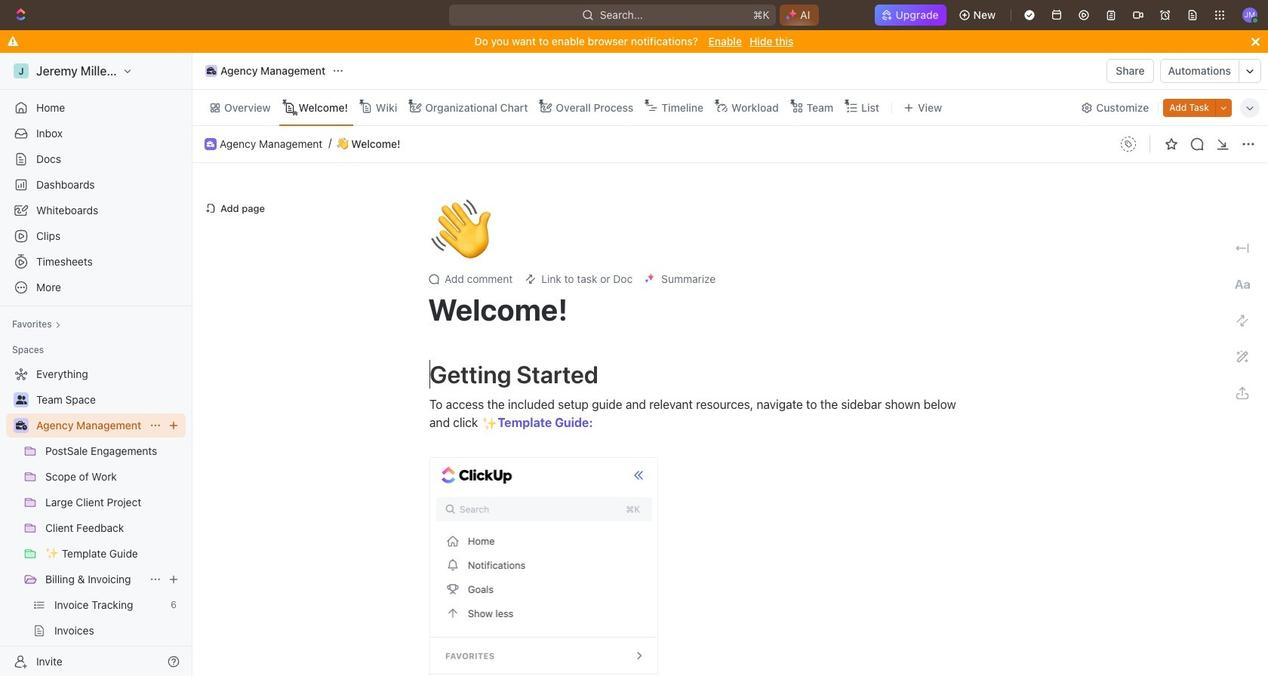 Task type: describe. For each thing, give the bounding box(es) containing it.
sidebar navigation
[[0, 53, 196, 676]]

business time image
[[15, 421, 27, 430]]

user group image
[[15, 396, 27, 405]]

0 vertical spatial business time image
[[207, 67, 216, 75]]



Task type: vqa. For each thing, say whether or not it's contained in the screenshot.
Sidebar navigation
yes



Task type: locate. For each thing, give the bounding box(es) containing it.
business time image
[[207, 67, 216, 75], [207, 141, 214, 147]]

tara shultz's workspace, , element
[[14, 63, 29, 79]]

tree
[[6, 362, 186, 676]]

tree inside sidebar navigation
[[6, 362, 186, 676]]

1 vertical spatial business time image
[[207, 141, 214, 147]]

dropdown menu image
[[1116, 132, 1141, 156]]



